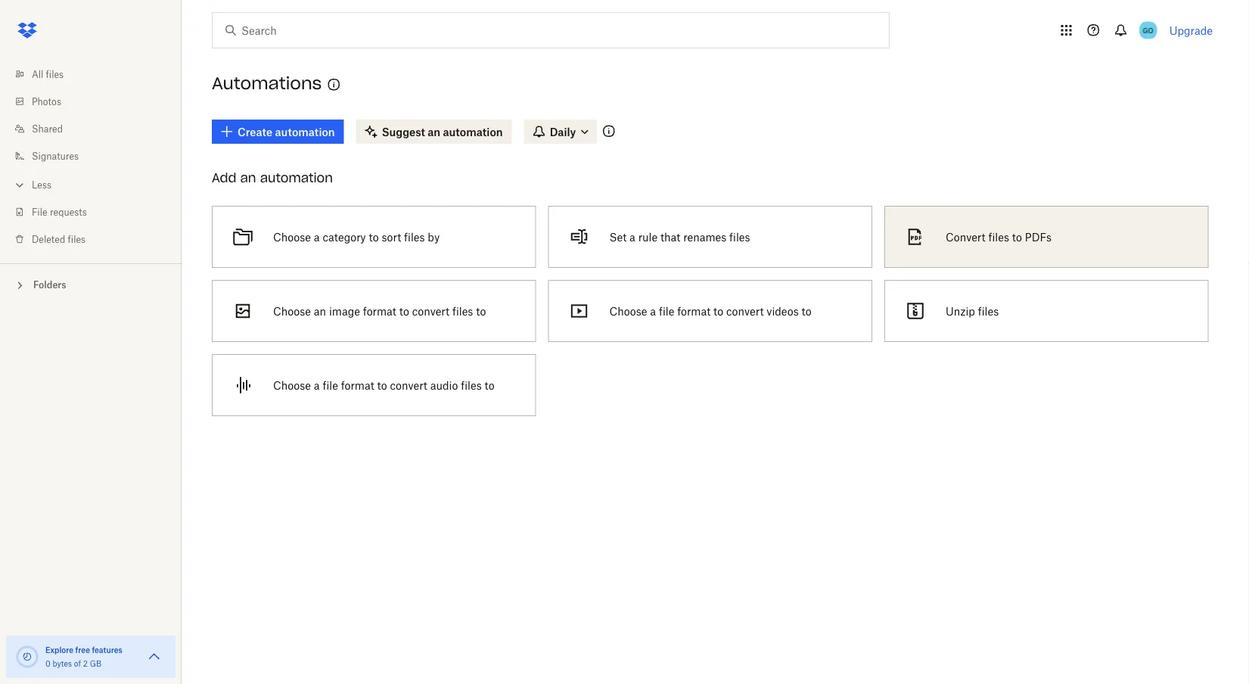 Task type: describe. For each thing, give the bounding box(es) containing it.
signatures link
[[12, 142, 182, 170]]

choose a file format to convert videos to button
[[542, 274, 879, 348]]

folders button
[[0, 273, 182, 296]]

choose an image format to convert files to button
[[206, 274, 542, 348]]

set
[[610, 230, 627, 243]]

by
[[428, 230, 440, 243]]

create automation button
[[212, 120, 344, 144]]

convert files to pdfs button
[[879, 200, 1215, 274]]

list containing all files
[[0, 51, 182, 263]]

audio
[[430, 379, 458, 392]]

choose a file format to convert audio files to button
[[206, 348, 542, 422]]

file for choose a file format to convert videos to
[[659, 305, 675, 318]]

an for add
[[240, 170, 256, 185]]

photos link
[[12, 88, 182, 115]]

automation for add an automation
[[260, 170, 333, 185]]

requests
[[50, 206, 87, 218]]

format for files
[[363, 305, 397, 318]]

choose for choose a file format to convert audio files to
[[273, 379, 311, 392]]

rule
[[639, 230, 658, 243]]

an for choose
[[314, 305, 326, 318]]

click to watch a demo video image
[[325, 76, 343, 94]]

daily button
[[524, 120, 597, 144]]

automation for suggest an automation
[[443, 125, 503, 138]]

videos
[[767, 305, 799, 318]]

a for choose a category to sort files by
[[314, 230, 320, 243]]

deleted files link
[[12, 226, 182, 253]]

choose a category to sort files by button
[[206, 200, 542, 274]]

bytes
[[53, 659, 72, 668]]

suggest an automation
[[382, 125, 503, 138]]

unzip files
[[946, 305, 999, 318]]

Search text field
[[241, 22, 858, 39]]

add an automation main content
[[206, 109, 1250, 684]]

shared link
[[12, 115, 182, 142]]

photos
[[32, 96, 61, 107]]

shared
[[32, 123, 63, 134]]

automation right create
[[275, 125, 335, 138]]

convert
[[946, 230, 986, 243]]

features
[[92, 645, 123, 655]]

add an automation
[[212, 170, 333, 185]]

choose for choose a file format to convert videos to
[[610, 305, 648, 318]]

go
[[1143, 25, 1154, 35]]

sort
[[382, 230, 401, 243]]

file requests link
[[12, 198, 182, 226]]

add
[[212, 170, 236, 185]]

unzip files button
[[879, 274, 1215, 348]]

suggest an automation button
[[356, 120, 512, 144]]

choose a file format to convert audio files to
[[273, 379, 495, 392]]

create automation
[[238, 125, 335, 138]]

folders
[[33, 279, 66, 291]]

convert for files
[[412, 305, 450, 318]]

choose an image format to convert files to
[[273, 305, 486, 318]]

a for choose a file format to convert audio files to
[[314, 379, 320, 392]]

format for audio
[[341, 379, 374, 392]]



Task type: vqa. For each thing, say whether or not it's contained in the screenshot.
Add an automation
yes



Task type: locate. For each thing, give the bounding box(es) containing it.
convert files to pdfs
[[946, 230, 1052, 243]]

all files link
[[12, 61, 182, 88]]

automation right the suggest
[[443, 125, 503, 138]]

choose a category to sort files by
[[273, 230, 440, 243]]

file down image
[[323, 379, 338, 392]]

file down that
[[659, 305, 675, 318]]

file
[[32, 206, 47, 218]]

upgrade
[[1170, 24, 1213, 37]]

pdfs
[[1025, 230, 1052, 243]]

file
[[659, 305, 675, 318], [323, 379, 338, 392]]

create
[[238, 125, 273, 138]]

choose
[[273, 230, 311, 243], [273, 305, 311, 318], [610, 305, 648, 318], [273, 379, 311, 392]]

that
[[661, 230, 681, 243]]

automation down create automation
[[260, 170, 333, 185]]

0
[[45, 659, 50, 668]]

all files
[[32, 69, 64, 80]]

an right the suggest
[[428, 125, 441, 138]]

1 horizontal spatial an
[[314, 305, 326, 318]]

a
[[314, 230, 320, 243], [630, 230, 636, 243], [650, 305, 656, 318], [314, 379, 320, 392]]

an
[[428, 125, 441, 138], [240, 170, 256, 185], [314, 305, 326, 318]]

format for videos
[[678, 305, 711, 318]]

convert for audio
[[390, 379, 428, 392]]

a for set a rule that renames files
[[630, 230, 636, 243]]

free
[[75, 645, 90, 655]]

go button
[[1137, 18, 1161, 42]]

files
[[46, 69, 64, 80], [404, 230, 425, 243], [730, 230, 751, 243], [989, 230, 1010, 243], [68, 234, 86, 245], [453, 305, 473, 318], [978, 305, 999, 318], [461, 379, 482, 392]]

convert left 'audio'
[[390, 379, 428, 392]]

automation
[[275, 125, 335, 138], [443, 125, 503, 138], [260, 170, 333, 185]]

0 horizontal spatial file
[[323, 379, 338, 392]]

choose a file format to convert videos to
[[610, 305, 812, 318]]

choose for choose an image format to convert files to
[[273, 305, 311, 318]]

an right add
[[240, 170, 256, 185]]

unzip
[[946, 305, 976, 318]]

convert down the by
[[412, 305, 450, 318]]

image
[[329, 305, 360, 318]]

gb
[[90, 659, 102, 668]]

all
[[32, 69, 43, 80]]

1 vertical spatial an
[[240, 170, 256, 185]]

upgrade link
[[1170, 24, 1213, 37]]

file requests
[[32, 206, 87, 218]]

less
[[32, 179, 51, 190]]

signatures
[[32, 150, 79, 162]]

an left image
[[314, 305, 326, 318]]

deleted files
[[32, 234, 86, 245]]

quota usage element
[[15, 645, 39, 669]]

dropbox image
[[12, 15, 42, 45]]

set a rule that renames files
[[610, 230, 751, 243]]

format down image
[[341, 379, 374, 392]]

deleted
[[32, 234, 65, 245]]

explore
[[45, 645, 74, 655]]

choose for choose a category to sort files by
[[273, 230, 311, 243]]

1 vertical spatial file
[[323, 379, 338, 392]]

category
[[323, 230, 366, 243]]

0 vertical spatial file
[[659, 305, 675, 318]]

2
[[83, 659, 88, 668]]

an for suggest
[[428, 125, 441, 138]]

of
[[74, 659, 81, 668]]

2 horizontal spatial an
[[428, 125, 441, 138]]

less image
[[12, 177, 27, 193]]

list
[[0, 51, 182, 263]]

file for choose a file format to convert audio files to
[[323, 379, 338, 392]]

a for choose a file format to convert videos to
[[650, 305, 656, 318]]

convert for videos
[[727, 305, 764, 318]]

convert left videos
[[727, 305, 764, 318]]

format right image
[[363, 305, 397, 318]]

0 horizontal spatial an
[[240, 170, 256, 185]]

0 vertical spatial an
[[428, 125, 441, 138]]

files inside 'button'
[[978, 305, 999, 318]]

convert
[[412, 305, 450, 318], [727, 305, 764, 318], [390, 379, 428, 392]]

format
[[363, 305, 397, 318], [678, 305, 711, 318], [341, 379, 374, 392]]

1 horizontal spatial file
[[659, 305, 675, 318]]

explore free features 0 bytes of 2 gb
[[45, 645, 123, 668]]

daily
[[550, 125, 576, 138]]

2 vertical spatial an
[[314, 305, 326, 318]]

format down renames
[[678, 305, 711, 318]]

renames
[[684, 230, 727, 243]]

suggest
[[382, 125, 425, 138]]

set a rule that renames files button
[[542, 200, 879, 274]]

automations
[[212, 73, 322, 94]]

to
[[369, 230, 379, 243], [1013, 230, 1023, 243], [399, 305, 409, 318], [476, 305, 486, 318], [714, 305, 724, 318], [802, 305, 812, 318], [377, 379, 387, 392], [485, 379, 495, 392]]



